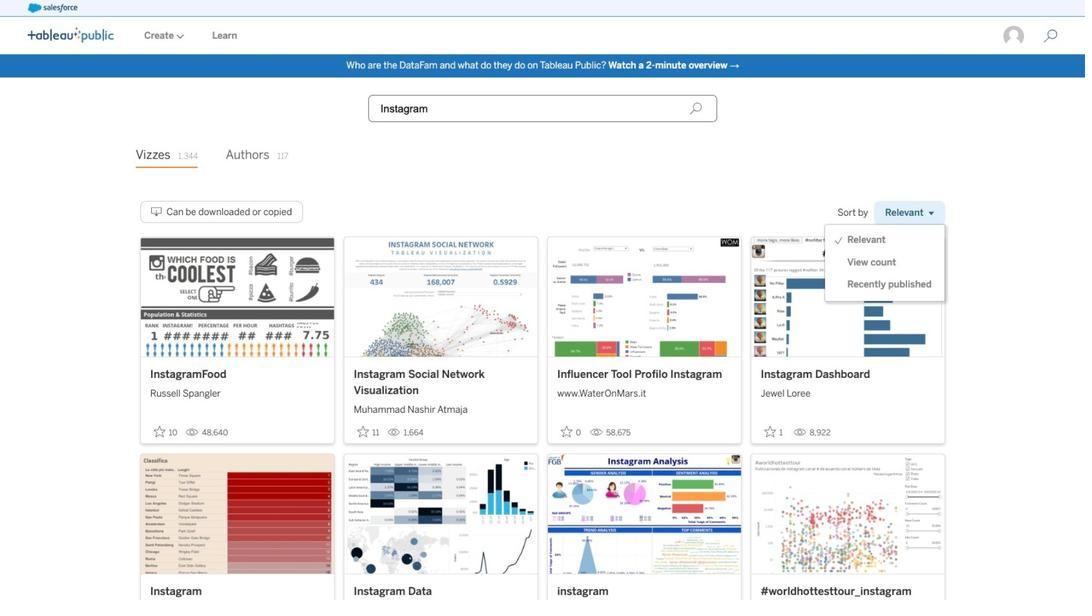 Task type: describe. For each thing, give the bounding box(es) containing it.
list options menu
[[825, 229, 944, 296]]

add favorite image for third add favorite button from the right
[[357, 426, 369, 437]]

4 add favorite button from the left
[[761, 422, 789, 441]]

logo image
[[28, 27, 114, 43]]

2 add favorite button from the left
[[354, 422, 383, 441]]

create image
[[174, 34, 184, 39]]

salesforce logo image
[[28, 3, 78, 13]]

1 add favorite button from the left
[[150, 422, 181, 441]]

search image
[[689, 102, 702, 115]]



Task type: locate. For each thing, give the bounding box(es) containing it.
1 horizontal spatial add favorite image
[[561, 426, 572, 437]]

add favorite image for 3rd add favorite button from the left
[[561, 426, 572, 437]]

go to search image
[[1030, 29, 1071, 43]]

workbook thumbnail image
[[141, 237, 334, 357], [344, 237, 537, 357], [548, 237, 741, 357], [752, 237, 944, 357], [141, 454, 334, 574], [344, 454, 537, 574], [548, 454, 741, 574], [752, 454, 944, 574]]

1 add favorite image from the left
[[154, 426, 165, 437]]

add favorite image for 1st add favorite button from left
[[154, 426, 165, 437]]

3 add favorite button from the left
[[557, 422, 585, 441]]

add favorite image for first add favorite button from right
[[764, 426, 776, 437]]

1 horizontal spatial add favorite image
[[764, 426, 776, 437]]

2 add favorite image from the left
[[561, 426, 572, 437]]

add favorite image
[[357, 426, 369, 437], [561, 426, 572, 437]]

Search input field
[[368, 95, 717, 122]]

Add Favorite button
[[150, 422, 181, 441], [354, 422, 383, 441], [557, 422, 585, 441], [761, 422, 789, 441]]

add favorite image
[[154, 426, 165, 437], [764, 426, 776, 437]]

0 horizontal spatial add favorite image
[[357, 426, 369, 437]]

0 horizontal spatial add favorite image
[[154, 426, 165, 437]]

1 add favorite image from the left
[[357, 426, 369, 437]]

gary.orlando image
[[1003, 25, 1025, 47]]

2 add favorite image from the left
[[764, 426, 776, 437]]



Task type: vqa. For each thing, say whether or not it's contained in the screenshot.
second Add Favorite icon
yes



